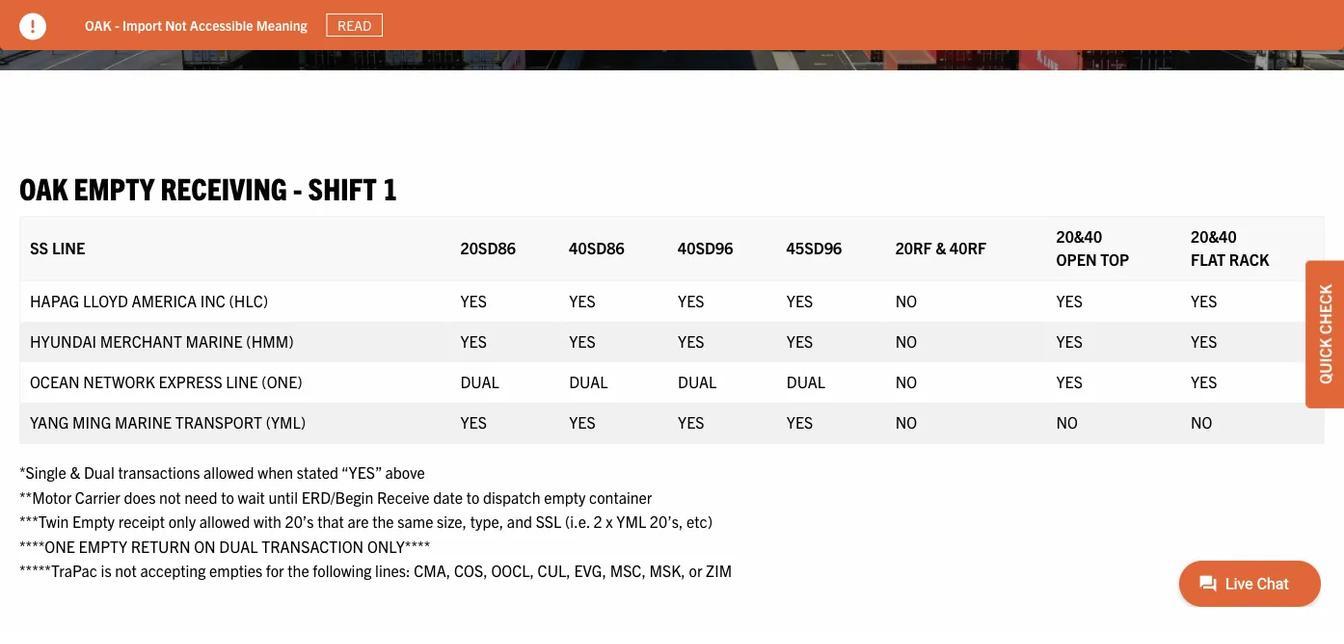 Task type: locate. For each thing, give the bounding box(es) containing it.
receiving
[[161, 169, 287, 206]]

20's,
[[650, 512, 683, 531]]

to right date
[[467, 487, 480, 507]]

the
[[373, 512, 394, 531], [288, 561, 309, 581]]

0 vertical spatial allowed
[[204, 463, 254, 482]]

inc
[[200, 291, 226, 311]]

20&40 up flat
[[1191, 227, 1237, 246]]

not
[[159, 487, 181, 507], [115, 561, 137, 581]]

0 horizontal spatial marine
[[115, 413, 172, 432]]

0 horizontal spatial oak
[[19, 169, 68, 206]]

20&40 for flat
[[1191, 227, 1237, 246]]

are
[[348, 512, 369, 531]]

marine down inc
[[186, 332, 243, 351]]

0 vertical spatial marine
[[186, 332, 243, 351]]

to
[[221, 487, 234, 507], [467, 487, 480, 507]]

2 to from the left
[[467, 487, 480, 507]]

no for hapag lloyd america inc (hlc)
[[896, 291, 917, 311]]

zim
[[706, 561, 732, 581]]

marine down "ocean network express line (one)"
[[115, 413, 172, 432]]

empty inside the *single & dual transactions allowed when stated "yes" above **motor carrier does not need to wait until erd/begin receive date to dispatch empty container ***twin empty receipt only allowed with 20's that are the same size, type, and ssl (i.e. 2 x yml 20's, etc) ****one empty return on dual transaction only**** *****trapac is not accepting empties for the following lines: cma, cos, oocl, cul, evg, msc, msk, or zim
[[79, 537, 127, 556]]

0 vertical spatial not
[[159, 487, 181, 507]]

-
[[115, 16, 119, 33], [293, 169, 302, 206]]

carrier
[[75, 487, 120, 507]]

not down transactions
[[159, 487, 181, 507]]

oak - import not accessible meaning
[[85, 16, 307, 33]]

1 horizontal spatial the
[[373, 512, 394, 531]]

ocean network express line (one)
[[30, 373, 302, 392]]

empty up "is"
[[79, 537, 127, 556]]

transaction
[[262, 537, 364, 556]]

20&40 up open
[[1057, 227, 1103, 246]]

1 vertical spatial -
[[293, 169, 302, 206]]

1 vertical spatial allowed
[[199, 512, 250, 531]]

only
[[168, 512, 196, 531]]

date
[[433, 487, 463, 507]]

1 horizontal spatial not
[[159, 487, 181, 507]]

oak left import
[[85, 16, 112, 33]]

0 vertical spatial &
[[936, 238, 947, 258]]

no for hyundai merchant marine (hmm)
[[896, 332, 917, 351]]

(hmm)
[[246, 332, 294, 351]]

quick check
[[1316, 285, 1335, 385]]

2 20&40 from the left
[[1191, 227, 1237, 246]]

& inside the *single & dual transactions allowed when stated "yes" above **motor carrier does not need to wait until erd/begin receive date to dispatch empty container ***twin empty receipt only allowed with 20's that are the same size, type, and ssl (i.e. 2 x yml 20's, etc) ****one empty return on dual transaction only**** *****trapac is not accepting empties for the following lines: cma, cos, oocl, cul, evg, msc, msk, or zim
[[70, 463, 80, 482]]

1 horizontal spatial marine
[[186, 332, 243, 351]]

oak
[[85, 16, 112, 33], [19, 169, 68, 206]]

allowed up wait
[[204, 463, 254, 482]]

transport
[[175, 413, 262, 432]]

marine for transport
[[115, 413, 172, 432]]

0 horizontal spatial &
[[70, 463, 80, 482]]

allowed up the on
[[199, 512, 250, 531]]

****one
[[19, 537, 75, 556]]

0 vertical spatial the
[[373, 512, 394, 531]]

20rf & 40rf
[[896, 238, 987, 258]]

size,
[[437, 512, 467, 531]]

1 20&40 from the left
[[1057, 227, 1103, 246]]

"yes"
[[342, 463, 382, 482]]

does
[[124, 487, 156, 507]]

accessible
[[190, 16, 253, 33]]

0 horizontal spatial -
[[115, 16, 119, 33]]

import
[[122, 16, 162, 33]]

top
[[1101, 250, 1130, 269]]

1 horizontal spatial line
[[226, 373, 258, 392]]

dual inside the *single & dual transactions allowed when stated "yes" above **motor carrier does not need to wait until erd/begin receive date to dispatch empty container ***twin empty receipt only allowed with 20's that are the same size, type, and ssl (i.e. 2 x yml 20's, etc) ****one empty return on dual transaction only**** *****trapac is not accepting empties for the following lines: cma, cos, oocl, cul, evg, msc, msk, or zim
[[219, 537, 258, 556]]

msk,
[[650, 561, 686, 581]]

1 vertical spatial not
[[115, 561, 137, 581]]

***twin
[[19, 512, 69, 531]]

with
[[254, 512, 281, 531]]

dual
[[461, 373, 499, 392], [569, 373, 608, 392], [678, 373, 717, 392], [787, 373, 826, 392], [219, 537, 258, 556]]

line
[[52, 238, 85, 258], [226, 373, 258, 392]]

line left (one) at left bottom
[[226, 373, 258, 392]]

oak up ss
[[19, 169, 68, 206]]

hapag
[[30, 291, 79, 311]]

20&40
[[1057, 227, 1103, 246], [1191, 227, 1237, 246]]

yang ming marine transport (yml)
[[30, 413, 306, 432]]

2
[[594, 512, 603, 531]]

1
[[383, 169, 398, 206]]

oak for oak - import not accessible meaning
[[85, 16, 112, 33]]

- left import
[[115, 16, 119, 33]]

0 vertical spatial empty
[[74, 169, 155, 206]]

1 horizontal spatial -
[[293, 169, 302, 206]]

1 vertical spatial &
[[70, 463, 80, 482]]

& left dual
[[70, 463, 80, 482]]

need
[[184, 487, 218, 507]]

the right for
[[288, 561, 309, 581]]

empty up ss line
[[74, 169, 155, 206]]

1 vertical spatial empty
[[79, 537, 127, 556]]

ss
[[30, 238, 48, 258]]

not right "is"
[[115, 561, 137, 581]]

0 horizontal spatial to
[[221, 487, 234, 507]]

& right 20rf
[[936, 238, 947, 258]]

solid image
[[19, 13, 46, 40]]

yang
[[30, 413, 69, 432]]

x
[[606, 512, 613, 531]]

1 to from the left
[[221, 487, 234, 507]]

20's
[[285, 512, 314, 531]]

1 horizontal spatial oak
[[85, 16, 112, 33]]

1 horizontal spatial 20&40
[[1191, 227, 1237, 246]]

0 horizontal spatial the
[[288, 561, 309, 581]]

- left 'shift'
[[293, 169, 302, 206]]

0 vertical spatial oak
[[85, 16, 112, 33]]

allowed
[[204, 463, 254, 482], [199, 512, 250, 531]]

1 vertical spatial marine
[[115, 413, 172, 432]]

the right 'are'
[[373, 512, 394, 531]]

1 horizontal spatial &
[[936, 238, 947, 258]]

0 horizontal spatial 20&40
[[1057, 227, 1103, 246]]

0 horizontal spatial line
[[52, 238, 85, 258]]

marine
[[186, 332, 243, 351], [115, 413, 172, 432]]

line right ss
[[52, 238, 85, 258]]

america
[[132, 291, 197, 311]]

shift
[[308, 169, 377, 206]]

accepting
[[140, 561, 206, 581]]

1 vertical spatial line
[[226, 373, 258, 392]]

no
[[896, 291, 917, 311], [896, 332, 917, 351], [896, 373, 917, 392], [896, 413, 917, 432], [1057, 413, 1078, 432], [1191, 413, 1213, 432]]

yml
[[617, 512, 646, 531]]

20&40 inside 20&40 flat rack
[[1191, 227, 1237, 246]]

oak empty receiving                - shift 1
[[19, 169, 398, 206]]

1 horizontal spatial to
[[467, 487, 480, 507]]

following
[[313, 561, 372, 581]]

40rf
[[950, 238, 987, 258]]

above
[[385, 463, 425, 482]]

0 vertical spatial line
[[52, 238, 85, 258]]

to left wait
[[221, 487, 234, 507]]

20&40 inside 20&40 open top
[[1057, 227, 1103, 246]]

1 vertical spatial oak
[[19, 169, 68, 206]]

evg,
[[574, 561, 607, 581]]



Task type: describe. For each thing, give the bounding box(es) containing it.
ssl
[[536, 512, 562, 531]]

quick
[[1316, 338, 1335, 385]]

20rf
[[896, 238, 933, 258]]

flat
[[1191, 250, 1226, 269]]

40sd86
[[569, 238, 625, 258]]

0 horizontal spatial not
[[115, 561, 137, 581]]

oak for oak empty receiving                - shift 1
[[19, 169, 68, 206]]

rack
[[1230, 250, 1270, 269]]

merchant
[[100, 332, 182, 351]]

read link
[[327, 13, 383, 37]]

20sd86
[[461, 238, 516, 258]]

same
[[398, 512, 434, 531]]

msc,
[[610, 561, 646, 581]]

on
[[194, 537, 216, 556]]

hyundai
[[30, 332, 96, 351]]

cul,
[[538, 561, 571, 581]]

hyundai merchant marine (hmm)
[[30, 332, 294, 351]]

**motor
[[19, 487, 72, 507]]

0 vertical spatial -
[[115, 16, 119, 33]]

20&40 open top
[[1057, 227, 1130, 269]]

and
[[507, 512, 532, 531]]

check
[[1316, 285, 1335, 335]]

dual
[[84, 463, 115, 482]]

network
[[83, 373, 155, 392]]

lloyd
[[83, 291, 128, 311]]

empty
[[544, 487, 586, 507]]

1 vertical spatial the
[[288, 561, 309, 581]]

open
[[1057, 250, 1097, 269]]

that
[[318, 512, 344, 531]]

transactions
[[118, 463, 200, 482]]

dispatch
[[483, 487, 541, 507]]

only****
[[367, 537, 430, 556]]

(yml)
[[266, 413, 306, 432]]

not
[[165, 16, 187, 33]]

meaning
[[256, 16, 307, 33]]

receive
[[377, 487, 430, 507]]

erd/begin
[[302, 487, 374, 507]]

& for 20rf
[[936, 238, 947, 258]]

stated
[[297, 463, 339, 482]]

quick check link
[[1306, 261, 1345, 409]]

type,
[[471, 512, 504, 531]]

no for yang ming marine transport (yml)
[[896, 413, 917, 432]]

express
[[159, 373, 222, 392]]

20&40 for open
[[1057, 227, 1103, 246]]

receipt
[[118, 512, 165, 531]]

or
[[689, 561, 703, 581]]

cma,
[[414, 561, 451, 581]]

until
[[269, 487, 298, 507]]

ocean
[[30, 373, 80, 392]]

when
[[258, 463, 293, 482]]

40sd96
[[678, 238, 734, 258]]

20&40 flat rack
[[1191, 227, 1270, 269]]

hapag lloyd america inc (hlc)
[[30, 291, 268, 311]]

wait
[[238, 487, 265, 507]]

return
[[131, 537, 191, 556]]

*single & dual transactions allowed when stated "yes" above **motor carrier does not need to wait until erd/begin receive date to dispatch empty container ***twin empty receipt only allowed with 20's that are the same size, type, and ssl (i.e. 2 x yml 20's, etc) ****one empty return on dual transaction only**** *****trapac is not accepting empties for the following lines: cma, cos, oocl, cul, evg, msc, msk, or zim
[[19, 463, 732, 581]]

(one)
[[262, 373, 302, 392]]

no for ocean network express line (one)
[[896, 373, 917, 392]]

ss line
[[30, 238, 85, 258]]

empties
[[209, 561, 263, 581]]

(i.e.
[[565, 512, 590, 531]]

empty
[[72, 512, 115, 531]]

45sd96
[[787, 238, 842, 258]]

& for *single
[[70, 463, 80, 482]]

*****trapac
[[19, 561, 97, 581]]

etc)
[[687, 512, 713, 531]]

cos,
[[454, 561, 488, 581]]

read
[[338, 16, 372, 34]]

is
[[101, 561, 112, 581]]

ming
[[72, 413, 111, 432]]

for
[[266, 561, 284, 581]]

lines:
[[375, 561, 410, 581]]

oocl,
[[491, 561, 534, 581]]

(hlc)
[[229, 291, 268, 311]]

*single
[[19, 463, 66, 482]]

marine for (hmm)
[[186, 332, 243, 351]]



Task type: vqa. For each thing, say whether or not it's contained in the screenshot.


